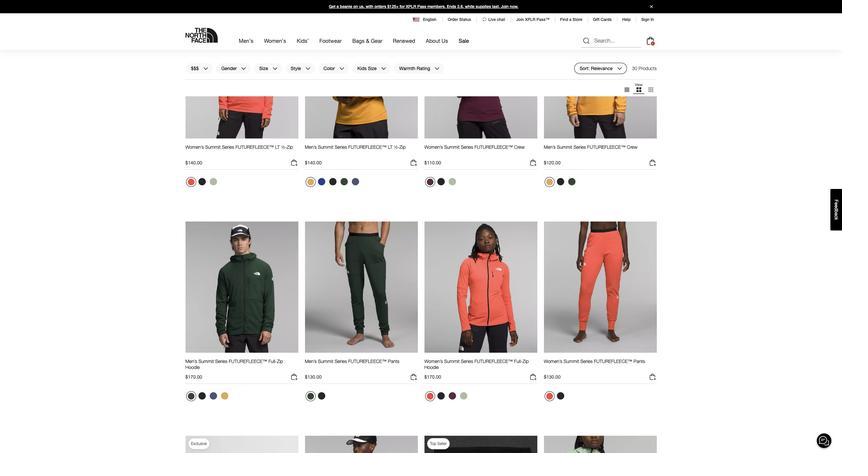 Task type: locate. For each thing, give the bounding box(es) containing it.
1 $130.00 from the left
[[305, 374, 322, 380]]

tnf black radio for women's summit series futurefleece™ full-zip hoodie
[[436, 391, 447, 401]]

size right "kids"
[[368, 65, 377, 71]]

$130.00 for men's
[[305, 374, 322, 380]]

0 vertical spatial women's summit series futurefleece™ full-zip hoodie image
[[425, 221, 538, 353]]

futurefleece™ inside men's summit series futurefleece™ lt ½-zip button
[[349, 144, 387, 150]]

cave blue image inside cave blue radio
[[352, 178, 359, 186]]

pine needle image left cave blue option
[[188, 393, 194, 400]]

1 pants from the left
[[388, 359, 400, 364]]

Radiant Orange radio
[[186, 177, 196, 187], [545, 391, 555, 401]]

women's for women's summit series futurefleece™ lt ½-zip
[[186, 144, 204, 150]]

$130.00 button down men's summit series futurefleece™ pants button
[[305, 373, 418, 384]]

1 horizontal spatial join
[[517, 17, 524, 22]]

english
[[423, 17, 437, 22]]

1 men's summit series futurefleece™ lt ½-zip image from the top
[[305, 7, 418, 139]]

0 horizontal spatial pine needle image
[[188, 393, 194, 400]]

$140.00 up tnf blue icon
[[305, 160, 322, 166]]

futurefleece™ inside women's summit series futurefleece™ full-zip hoodie
[[475, 359, 513, 364]]

summit for men's summit series futurefleece™ full-zip hoodie
[[199, 359, 214, 364]]

0 horizontal spatial ½-
[[281, 144, 287, 150]]

zip
[[287, 144, 293, 150], [400, 144, 406, 150], [277, 359, 283, 364], [523, 359, 529, 364]]

0 horizontal spatial crew
[[515, 144, 525, 150]]

misty sage radio for $110.00
[[447, 177, 458, 187]]

1 vertical spatial cave blue image
[[210, 392, 217, 400]]

2 horizontal spatial a
[[834, 213, 840, 215]]

1 crew from the left
[[515, 144, 525, 150]]

$130.00 for women's
[[544, 374, 561, 380]]

series inside women's summit series futurefleece™ lt ½-zip button
[[222, 144, 234, 150]]

summit for women's summit series futurefleece™ pants
[[564, 359, 580, 364]]

pine needle radio right summit gold option
[[567, 177, 578, 187]]

tnf black image
[[329, 178, 337, 186], [438, 178, 445, 186], [557, 178, 565, 186], [557, 392, 565, 400]]

summit for women's summit series futurefleece™ full-zip hoodie
[[445, 359, 460, 364]]

1 vertical spatial join
[[517, 17, 524, 22]]

30 products status
[[633, 63, 657, 74]]

1 horizontal spatial misty sage image
[[449, 178, 456, 186]]

relevance
[[591, 65, 613, 71]]

0 horizontal spatial a
[[337, 4, 339, 9]]

$choose color$ option group for women's summit series futurefleece™ crew
[[425, 177, 459, 190]]

series inside the men's summit series futurefleece™ full-zip hoodie
[[215, 359, 228, 364]]

tnf black radio right tnf blue icon
[[328, 177, 338, 187]]

radiant orange image
[[188, 179, 194, 186]]

2 $170.00 button from the left
[[425, 373, 538, 384]]

futurefleece™ inside women's summit series futurefleece™ crew button
[[475, 144, 513, 150]]

futurefleece™ inside men's summit series futurefleece™ crew button
[[588, 144, 626, 150]]

cave blue image inside cave blue option
[[210, 392, 217, 400]]

hoodie inside the men's summit series futurefleece™ full-zip hoodie
[[186, 365, 200, 370]]

f
[[834, 200, 840, 202]]

Summit Gold radio
[[545, 177, 555, 187]]

misty sage image
[[460, 392, 468, 400]]

tnf black radio for men's summit series futurefleece™ full-zip hoodie
[[197, 391, 207, 401]]

summit gold image for $140.00
[[307, 179, 314, 186]]

tnf black image left cave blue option
[[198, 392, 206, 400]]

$choose color$ option group for men's summit series futurefleece™ lt ½-zip
[[305, 177, 362, 190]]

misty sage radio right boysenberry radio at top
[[447, 177, 458, 187]]

1 horizontal spatial $130.00 button
[[544, 373, 657, 384]]

0 horizontal spatial tnf black radio
[[197, 391, 207, 401]]

pine needle radio left cave blue radio
[[339, 177, 350, 187]]

exclusive
[[191, 441, 207, 446]]

1 horizontal spatial hoodie
[[425, 365, 439, 370]]

boysenberry image
[[427, 179, 434, 186]]

tnf black image
[[198, 178, 206, 186], [198, 392, 206, 400], [318, 392, 325, 400], [438, 392, 445, 400]]

rating
[[417, 65, 430, 71]]

1 horizontal spatial pine needle image
[[341, 178, 348, 186]]

pass™
[[537, 17, 550, 22]]

1 horizontal spatial women's summit series futurefleece™ full-zip hoodie image
[[544, 435, 657, 453]]

men's inside the men's summit series futurefleece™ full-zip hoodie
[[186, 359, 197, 364]]

radiant orange image inside option
[[427, 393, 434, 400]]

Pine Needle radio
[[339, 177, 350, 187], [567, 177, 578, 187], [186, 391, 196, 401]]

top
[[430, 441, 437, 446]]

full-
[[269, 359, 277, 364], [515, 359, 523, 364]]

1 horizontal spatial lt
[[388, 144, 393, 150]]

0 vertical spatial a
[[337, 4, 339, 9]]

pants inside button
[[634, 359, 646, 364]]

tnf black image for women's summit series futurefleece™ lt ½-zip
[[198, 178, 206, 186]]

0 horizontal spatial $140.00
[[186, 160, 202, 166]]

0 horizontal spatial pine needle radio
[[186, 391, 196, 401]]

0 horizontal spatial $130.00 button
[[305, 373, 418, 384]]

women's summit series futurefleece™ pants
[[544, 359, 646, 364]]

$170.00 button
[[186, 373, 298, 384], [425, 373, 538, 384]]

2 $130.00 button from the left
[[544, 373, 657, 384]]

1 horizontal spatial pine needle radio
[[339, 177, 350, 187]]

0 horizontal spatial size
[[260, 65, 268, 71]]

summit for men's summit series futurefleece™ crew
[[557, 144, 573, 150]]

Cave Blue radio
[[208, 391, 219, 401]]

pants
[[388, 359, 400, 364], [634, 359, 646, 364]]

footwear link
[[320, 32, 342, 50]]

men's summit series futurefleece™ lt ½-zip image
[[305, 7, 418, 139], [305, 435, 418, 453]]

top seller
[[430, 441, 447, 446]]

series for men's summit series futurefleece™ crew
[[574, 144, 586, 150]]

view
[[635, 82, 643, 87]]

$110.00 button
[[425, 159, 538, 170]]

series inside men's summit series futurefleece™ pants button
[[335, 359, 347, 364]]

a inside button
[[834, 213, 840, 215]]

0 horizontal spatial radiant orange radio
[[186, 177, 196, 187]]

0 horizontal spatial hoodie
[[186, 365, 200, 370]]

2 tnf black radio from the left
[[436, 391, 447, 401]]

pine needle image
[[569, 178, 576, 186], [307, 393, 314, 400]]

1 radiant orange image from the left
[[427, 393, 434, 400]]

1 horizontal spatial tnf black radio
[[436, 391, 447, 401]]

$130.00 button for men's
[[305, 373, 418, 384]]

radiant orange image inside radio
[[547, 393, 553, 400]]

series for women's summit series futurefleece™ lt ½-zip
[[222, 144, 234, 150]]

$140.00 button down men's summit series futurefleece™ lt ½-zip button
[[305, 159, 418, 170]]

1 vertical spatial pine needle image
[[188, 393, 194, 400]]

color button
[[318, 63, 349, 74]]

find
[[561, 17, 569, 22]]

e up d
[[834, 202, 840, 205]]

women's summit series futurefleece™ crew image
[[425, 7, 538, 139]]

2 horizontal spatial pine needle radio
[[567, 177, 578, 187]]

about
[[426, 38, 441, 44]]

1 hoodie from the left
[[186, 365, 200, 370]]

tnf black image for women's summit series futurefleece™ pants
[[557, 392, 565, 400]]

0 horizontal spatial $170.00
[[186, 374, 202, 380]]

1 $170.00 button from the left
[[186, 373, 298, 384]]

TNF Black radio
[[197, 391, 207, 401], [436, 391, 447, 401], [556, 391, 566, 401]]

size inside dropdown button
[[260, 65, 268, 71]]

series inside men's summit series futurefleece™ lt ½-zip button
[[335, 144, 347, 150]]

pass
[[418, 4, 427, 9]]

ends
[[447, 4, 457, 9]]

0 horizontal spatial radiant orange image
[[427, 393, 434, 400]]

$170.00 button for women's
[[425, 373, 538, 384]]

futurefleece™ for men's summit series futurefleece™ pants
[[349, 359, 387, 364]]

for
[[400, 4, 405, 9]]

1 $140.00 from the left
[[186, 160, 202, 166]]

hoodie inside women's summit series futurefleece™ full-zip hoodie
[[425, 365, 439, 370]]

a right get
[[337, 4, 339, 9]]

0 vertical spatial radiant orange radio
[[186, 177, 196, 187]]

tnf black image for men's summit series futurefleece™ full-zip hoodie
[[198, 392, 206, 400]]

2 summit gold image from the left
[[547, 179, 553, 186]]

0 horizontal spatial join
[[501, 4, 509, 9]]

status
[[460, 17, 471, 22]]

tnf blue image
[[318, 178, 325, 186]]

$choose color$ option group for men's summit series futurefleece™ pants
[[305, 391, 328, 404]]

women's for women's summit series futurefleece™ full-zip hoodie
[[425, 359, 443, 364]]

misty sage image
[[210, 178, 217, 186], [449, 178, 456, 186]]

0 vertical spatial men's summit series futurefleece™ lt ½-zip image
[[305, 7, 418, 139]]

on
[[354, 4, 358, 9]]

cave blue image
[[352, 178, 359, 186], [210, 392, 217, 400]]

cave blue image left summit gold icon
[[210, 392, 217, 400]]

TNF Blue radio
[[316, 177, 327, 187]]

summit inside women's summit series futurefleece™ full-zip hoodie
[[445, 359, 460, 364]]

men's for men's summit series futurefleece™ full-zip hoodie
[[186, 359, 197, 364]]

order
[[448, 17, 459, 22]]

crew for women's summit series futurefleece™ crew
[[515, 144, 525, 150]]

full- inside the men's summit series futurefleece™ full-zip hoodie
[[269, 359, 277, 364]]

0 vertical spatial cave blue image
[[352, 178, 359, 186]]

0 horizontal spatial cave blue image
[[210, 392, 217, 400]]

renewed
[[393, 38, 416, 44]]

series for men's summit series futurefleece™ full-zip hoodie
[[215, 359, 228, 364]]

$170.00 button down 'men's summit series futurefleece™ full-zip hoodie' button
[[186, 373, 298, 384]]

1 horizontal spatial radiant orange radio
[[545, 391, 555, 401]]

1 horizontal spatial a
[[570, 17, 572, 22]]

1 $170.00 from the left
[[186, 374, 202, 380]]

$130.00 button for women's
[[544, 373, 657, 384]]

summit gold radio right cave blue option
[[219, 391, 230, 401]]

xplr right for
[[406, 4, 417, 9]]

zip inside the men's summit series futurefleece™ full-zip hoodie
[[277, 359, 283, 364]]

2 vertical spatial a
[[834, 213, 840, 215]]

tnf black image for women's summit series futurefleece™ crew
[[438, 178, 445, 186]]

1 vertical spatial men's summit series futurefleece™ lt ½-zip image
[[305, 435, 418, 453]]

0 horizontal spatial women's summit series futurefleece™ full-zip hoodie image
[[425, 221, 538, 353]]

0 horizontal spatial xplr
[[406, 4, 417, 9]]

renewed link
[[393, 32, 416, 50]]

1 horizontal spatial size
[[368, 65, 377, 71]]

1 lt from the left
[[275, 144, 280, 150]]

1 link
[[646, 35, 656, 46]]

0 horizontal spatial $130.00
[[305, 374, 322, 380]]

style
[[291, 65, 301, 71]]

with
[[366, 4, 374, 9]]

pine needle radio left cave blue option
[[186, 391, 196, 401]]

1 summit gold image from the left
[[307, 179, 314, 186]]

$choose color$ option group for women's summit series futurefleece™ lt ½-zip
[[186, 177, 219, 190]]

1 size from the left
[[260, 65, 268, 71]]

radiant orange image for $130.00
[[547, 393, 553, 400]]

women's summit series futurefleece™ lt ½-zip
[[186, 144, 293, 150]]

0 vertical spatial pine needle image
[[569, 178, 576, 186]]

series for women's summit series futurefleece™ crew
[[461, 144, 474, 150]]

1 horizontal spatial cave blue image
[[352, 178, 359, 186]]

get a beanie on us, with orders $125+ for xplr pass members. ends 2.6, while supplies last. join now. link
[[0, 0, 843, 13]]

size down women's link
[[260, 65, 268, 71]]

$170.00
[[186, 374, 202, 380], [425, 374, 442, 380]]

$170.00 button down women's summit series futurefleece™ full-zip hoodie button
[[425, 373, 538, 384]]

1 tnf black radio from the left
[[197, 391, 207, 401]]

pine needle image left cave blue radio
[[341, 178, 348, 186]]

summit inside the men's summit series futurefleece™ full-zip hoodie
[[199, 359, 214, 364]]

futurefleece™ beanie image
[[186, 435, 298, 453]]

futurefleece™ for women's summit series futurefleece™ lt ½-zip
[[236, 144, 274, 150]]

join down now.
[[517, 17, 524, 22]]

series inside women's summit series futurefleece™ full-zip hoodie
[[461, 359, 474, 364]]

men's summit series futurefleece™ lt ½-zip
[[305, 144, 406, 150]]

join right last.
[[501, 4, 509, 9]]

Misty Sage radio
[[208, 177, 219, 187], [447, 177, 458, 187]]

Summit Gold radio
[[306, 177, 316, 187], [219, 391, 230, 401]]

1 misty sage image from the left
[[210, 178, 217, 186]]

futurefleece™ inside men's summit series futurefleece™ pants button
[[349, 359, 387, 364]]

TNF Black radio
[[197, 177, 207, 187], [328, 177, 338, 187], [436, 177, 447, 187], [556, 177, 566, 187], [316, 391, 327, 401]]

0 horizontal spatial misty sage radio
[[208, 177, 219, 187]]

2 ½- from the left
[[394, 144, 400, 150]]

1 ½- from the left
[[281, 144, 287, 150]]

orders
[[375, 4, 387, 9]]

1 $140.00 button from the left
[[186, 159, 298, 170]]

cave blue image down men's summit series futurefleece™ lt ½-zip button
[[352, 178, 359, 186]]

pants inside button
[[388, 359, 400, 364]]

tnf black image right pine needle radio
[[318, 392, 325, 400]]

e
[[834, 202, 840, 205], [834, 205, 840, 208]]

1 horizontal spatial $140.00 button
[[305, 159, 418, 170]]

join
[[501, 4, 509, 9], [517, 17, 524, 22]]

women's summit series futurefleece™ full-zip hoodie image
[[425, 221, 538, 353], [544, 435, 657, 453]]

gender
[[222, 65, 237, 71]]

tnf black radio right summit gold option
[[556, 177, 566, 187]]

2 $170.00 from the left
[[425, 374, 442, 380]]

misty sage image right radiant orange icon
[[210, 178, 217, 186]]

1 misty sage radio from the left
[[208, 177, 219, 187]]

tnf black radio right radiant orange icon
[[197, 177, 207, 187]]

1 horizontal spatial misty sage radio
[[447, 177, 458, 187]]

gift
[[594, 17, 600, 22]]

pants for women's summit series futurefleece™ pants
[[634, 359, 646, 364]]

½- for men's summit series futurefleece™ lt ½-zip
[[394, 144, 400, 150]]

futurefleece™ inside women's summit series futurefleece™ lt ½-zip button
[[236, 144, 274, 150]]

1 horizontal spatial $170.00 button
[[425, 373, 538, 384]]

1 horizontal spatial full-
[[515, 359, 523, 364]]

1 horizontal spatial $140.00
[[305, 160, 322, 166]]

$130.00 button
[[305, 373, 418, 384], [544, 373, 657, 384]]

series for men's summit series futurefleece™ lt ½-zip
[[335, 144, 347, 150]]

$130.00 button down 'women's summit series futurefleece™ pants' button
[[544, 373, 657, 384]]

1 horizontal spatial radiant orange image
[[547, 393, 553, 400]]

2 misty sage radio from the left
[[447, 177, 458, 187]]

men's summit series futurefleece™ pants
[[305, 359, 400, 364]]

misty sage radio right radiant orange icon
[[208, 177, 219, 187]]

k
[[834, 218, 840, 220]]

series inside men's summit series futurefleece™ crew button
[[574, 144, 586, 150]]

women's inside button
[[544, 359, 563, 364]]

cards
[[601, 17, 612, 22]]

1 horizontal spatial $130.00
[[544, 374, 561, 380]]

$140.00 button down women's summit series futurefleece™ lt ½-zip button
[[186, 159, 298, 170]]

bags & gear link
[[353, 32, 383, 50]]

summit gold image
[[307, 179, 314, 186], [547, 179, 553, 186]]

help link
[[623, 17, 631, 22]]

1 horizontal spatial ½-
[[394, 144, 400, 150]]

3 tnf black radio from the left
[[556, 391, 566, 401]]

2 lt from the left
[[388, 144, 393, 150]]

Boysenberry radio
[[425, 177, 435, 187]]

a up the k
[[834, 213, 840, 215]]

summit gold image down $120.00
[[547, 179, 553, 186]]

women's inside women's summit series futurefleece™ full-zip hoodie
[[425, 359, 443, 364]]

Pine Needle radio
[[306, 391, 316, 401]]

women's for women's summit series futurefleece™ crew
[[425, 144, 443, 150]]

order status link
[[448, 17, 471, 22]]

misty sage image right boysenberry radio at top
[[449, 178, 456, 186]]

summit gold radio left tnf blue icon
[[306, 177, 316, 187]]

$140.00 up radiant orange icon
[[186, 160, 202, 166]]

search all image
[[583, 37, 591, 45]]

hoodie for men's
[[186, 365, 200, 370]]

2 radiant orange image from the left
[[547, 393, 553, 400]]

warmth rating
[[400, 65, 430, 71]]

0 horizontal spatial summit gold image
[[307, 179, 314, 186]]

0 horizontal spatial pine needle image
[[307, 393, 314, 400]]

0 horizontal spatial lt
[[275, 144, 280, 150]]

2 $140.00 button from the left
[[305, 159, 418, 170]]

crew
[[515, 144, 525, 150], [627, 144, 638, 150]]

men's summit series futurefleece™ crew
[[544, 144, 638, 150]]

cave blue image for cave blue option
[[210, 392, 217, 400]]

full- inside women's summit series futurefleece™ full-zip hoodie
[[515, 359, 523, 364]]

1 horizontal spatial pants
[[634, 359, 646, 364]]

radiant orange radio for $140.00
[[186, 177, 196, 187]]

store
[[573, 17, 583, 22]]

2 pants from the left
[[634, 359, 646, 364]]

summit
[[205, 144, 221, 150], [318, 144, 334, 150], [445, 144, 460, 150], [557, 144, 573, 150], [199, 359, 214, 364], [318, 359, 334, 364], [445, 359, 460, 364], [564, 359, 580, 364]]

summit gold image inside option
[[547, 179, 553, 186]]

e up b
[[834, 205, 840, 208]]

futurefleece™ inside the men's summit series futurefleece™ full-zip hoodie
[[229, 359, 267, 364]]

lt for women's summit series futurefleece™ lt ½-zip
[[275, 144, 280, 150]]

size button
[[254, 63, 283, 74]]

series for women's summit series futurefleece™ pants
[[581, 359, 593, 364]]

0 horizontal spatial misty sage image
[[210, 178, 217, 186]]

the north face home page image
[[186, 28, 218, 43]]

futurefleece™
[[236, 144, 274, 150], [349, 144, 387, 150], [475, 144, 513, 150], [588, 144, 626, 150], [229, 359, 267, 364], [349, 359, 387, 364], [475, 359, 513, 364], [594, 359, 633, 364]]

a right find
[[570, 17, 572, 22]]

Search search field
[[582, 34, 641, 47]]

men's for men's summit series futurefleece™ crew
[[544, 144, 556, 150]]

0 vertical spatial summit gold radio
[[306, 177, 316, 187]]

tnf black radio right boysenberry radio at top
[[436, 177, 447, 187]]

2 crew from the left
[[627, 144, 638, 150]]

1 vertical spatial a
[[570, 17, 572, 22]]

1 full- from the left
[[269, 359, 277, 364]]

women's link
[[264, 32, 286, 50]]

0 horizontal spatial $170.00 button
[[186, 373, 298, 384]]

2 full- from the left
[[515, 359, 523, 364]]

pine needle image
[[341, 178, 348, 186], [188, 393, 194, 400]]

2 men's summit series futurefleece™ lt ½-zip image from the top
[[305, 435, 418, 453]]

summit for men's summit series futurefleece™ pants
[[318, 359, 334, 364]]

c
[[834, 215, 840, 218]]

men's summit series futurefleece™ crew image
[[544, 7, 657, 139]]

$110.00
[[425, 160, 442, 166]]

summit gold image for $120.00
[[547, 179, 553, 186]]

xplr left pass™
[[526, 17, 536, 22]]

2 $130.00 from the left
[[544, 374, 561, 380]]

gift cards link
[[594, 17, 612, 22]]

0 horizontal spatial full-
[[269, 359, 277, 364]]

tnf black image right radiant orange option at the bottom right of page
[[438, 392, 445, 400]]

series inside women's summit series futurefleece™ crew button
[[461, 144, 474, 150]]

1 horizontal spatial summit gold image
[[547, 179, 553, 186]]

2 hoodie from the left
[[425, 365, 439, 370]]

futurefleece™ inside 'women's summit series futurefleece™ pants' button
[[594, 359, 633, 364]]

0 horizontal spatial $140.00 button
[[186, 159, 298, 170]]

$170.00 button for men's
[[186, 373, 298, 384]]

1 $130.00 button from the left
[[305, 373, 418, 384]]

color
[[324, 65, 335, 71]]

sign in button
[[642, 17, 655, 22]]

0 vertical spatial pine needle image
[[341, 178, 348, 186]]

tnf black radio right pine needle radio
[[316, 391, 327, 401]]

about us
[[426, 38, 448, 44]]

0 horizontal spatial pants
[[388, 359, 400, 364]]

2 $140.00 from the left
[[305, 160, 322, 166]]

tnf black image right radiant orange icon
[[198, 178, 206, 186]]

sort:
[[580, 65, 590, 71]]

full- for women's summit series futurefleece™ full-zip hoodie
[[515, 359, 523, 364]]

$140.00 for women's
[[186, 160, 202, 166]]

$130.00
[[305, 374, 322, 380], [544, 374, 561, 380]]

english link
[[413, 17, 437, 23]]

Cave Blue radio
[[350, 177, 361, 187]]

1 vertical spatial pine needle image
[[307, 393, 314, 400]]

2 horizontal spatial tnf black radio
[[556, 391, 566, 401]]

women's summit series futurefleece™ lt ½-zip image
[[186, 7, 298, 139]]

tnf black radio for women's summit series futurefleece™ pants
[[556, 391, 566, 401]]

help
[[623, 17, 631, 22]]

$choose color$ option group
[[186, 177, 219, 190], [305, 177, 362, 190], [425, 177, 459, 190], [544, 177, 578, 190], [186, 391, 231, 404], [305, 391, 328, 404], [425, 391, 470, 404], [544, 391, 567, 404]]

futurefleece™ for men's summit series futurefleece™ lt ½-zip
[[349, 144, 387, 150]]

summit gold image inside radio
[[307, 179, 314, 186]]

2 size from the left
[[368, 65, 377, 71]]

1 vertical spatial summit gold radio
[[219, 391, 230, 401]]

a for store
[[570, 17, 572, 22]]

1 horizontal spatial crew
[[627, 144, 638, 150]]

zip inside women's summit series futurefleece™ full-zip hoodie
[[523, 359, 529, 364]]

radiant orange image
[[427, 393, 434, 400], [547, 393, 553, 400]]

summit gold image left tnf blue icon
[[307, 179, 314, 186]]

lt
[[275, 144, 280, 150], [388, 144, 393, 150]]

1 vertical spatial xplr
[[526, 17, 536, 22]]

series inside 'women's summit series futurefleece™ pants' button
[[581, 359, 593, 364]]

1 horizontal spatial $170.00
[[425, 374, 442, 380]]

1 vertical spatial radiant orange radio
[[545, 391, 555, 401]]

$$$ button
[[186, 63, 213, 74]]

2 misty sage image from the left
[[449, 178, 456, 186]]

hoodie for women's
[[425, 365, 439, 370]]

0 vertical spatial join
[[501, 4, 509, 9]]



Task type: describe. For each thing, give the bounding box(es) containing it.
sort: relevance button
[[575, 63, 627, 74]]

men's summit series futurefleece™ full-zip hoodie button
[[186, 359, 298, 371]]

women's
[[264, 38, 286, 44]]

futurefleece™ gaiter image
[[425, 435, 538, 453]]

misty sage image for $140.00
[[210, 178, 217, 186]]

full- for men's summit series futurefleece™ full-zip hoodie
[[269, 359, 277, 364]]

women's summit series futurefleece™ full-zip hoodie
[[425, 359, 529, 370]]

while
[[465, 4, 475, 9]]

live
[[489, 17, 496, 22]]

0 vertical spatial xplr
[[406, 4, 417, 9]]

$140.00 button for women's
[[186, 159, 298, 170]]

men's summit series futurefleece™ lt ½-zip button
[[305, 144, 406, 156]]

cave blue image for cave blue radio
[[352, 178, 359, 186]]

1 e from the top
[[834, 202, 840, 205]]

futurefleece™ for men's summit series futurefleece™ crew
[[588, 144, 626, 150]]

women's summit series futurefleece™ crew button
[[425, 144, 525, 156]]

d
[[834, 208, 840, 210]]

gear
[[371, 38, 383, 44]]

series for men's summit series futurefleece™ pants
[[335, 359, 347, 364]]

summit for men's summit series futurefleece™ lt ½-zip
[[318, 144, 334, 150]]

live chat
[[489, 17, 505, 22]]

summit gold image
[[221, 392, 228, 400]]

bags & gear
[[353, 38, 383, 44]]

men's summit series futurefleece™ pants image
[[305, 221, 418, 353]]

lt for men's summit series futurefleece™ lt ½-zip
[[388, 144, 393, 150]]

warmth rating button
[[394, 63, 445, 74]]

misty sage image for $110.00
[[449, 178, 456, 186]]

Boysenberry radio
[[447, 391, 458, 401]]

men's summit series futurefleece™ full-zip hoodie
[[186, 359, 283, 370]]

chat
[[497, 17, 505, 22]]

Misty Sage radio
[[459, 391, 469, 401]]

sort: relevance
[[580, 65, 613, 71]]

$140.00 for men's
[[305, 160, 322, 166]]

$170.00 for men's summit series futurefleece™ full-zip hoodie
[[186, 374, 202, 380]]

futurefleece™ for women's summit series futurefleece™ crew
[[475, 144, 513, 150]]

½- for women's summit series futurefleece™ lt ½-zip
[[281, 144, 287, 150]]

style button
[[285, 63, 316, 74]]

join xplr pass™ link
[[517, 17, 550, 22]]

b
[[834, 210, 840, 213]]

men's summit series futurefleece™ pants button
[[305, 359, 400, 371]]

us
[[442, 38, 448, 44]]

women's summit series futurefleece™ pants image
[[544, 221, 657, 353]]

misty sage radio for $140.00
[[208, 177, 219, 187]]

size inside dropdown button
[[368, 65, 377, 71]]

tnf black image for men's summit series futurefleece™ crew
[[557, 178, 565, 186]]

summit for women's summit series futurefleece™ crew
[[445, 144, 460, 150]]

tnf black image for women's summit series futurefleece™ full-zip hoodie
[[438, 392, 445, 400]]

1 horizontal spatial summit gold radio
[[306, 177, 316, 187]]

find a store
[[561, 17, 583, 22]]

kids size
[[358, 65, 377, 71]]

kids'
[[297, 38, 309, 44]]

tnf black radio for women's summit series futurefleece™ lt ½-zip
[[197, 177, 207, 187]]

women's summit series futurefleece™ crew
[[425, 144, 525, 150]]

warmth
[[400, 65, 416, 71]]

view list box
[[621, 82, 657, 97]]

1
[[653, 42, 654, 45]]

$120.00 button
[[544, 159, 657, 170]]

30
[[633, 65, 638, 71]]

boysenberry image
[[449, 392, 456, 400]]

pants for men's summit series futurefleece™ pants
[[388, 359, 400, 364]]

tnf black image for men's summit series futurefleece™ pants
[[318, 392, 325, 400]]

join xplr pass™
[[517, 17, 550, 22]]

pine needle image inside radio
[[307, 393, 314, 400]]

0 horizontal spatial summit gold radio
[[219, 391, 230, 401]]

get a beanie on us, with orders $125+ for xplr pass members. ends 2.6, while supplies last. join now.
[[329, 4, 519, 9]]

$choose color$ option group for women's summit series futurefleece™ pants
[[544, 391, 567, 404]]

$120.00
[[544, 160, 561, 166]]

a for beanie
[[337, 4, 339, 9]]

futurefleece™ for women's summit series futurefleece™ pants
[[594, 359, 633, 364]]

$140.00 button for men's
[[305, 159, 418, 170]]

men's summit series futurefleece™ crew button
[[544, 144, 638, 156]]

tnf black radio for men's summit series futurefleece™ crew
[[556, 177, 566, 187]]

order status
[[448, 17, 471, 22]]

get
[[329, 4, 336, 9]]

sale link
[[459, 32, 469, 50]]

f e e d b a c k
[[834, 200, 840, 220]]

find a store link
[[561, 17, 583, 22]]

summit for women's summit series futurefleece™ lt ½-zip
[[205, 144, 221, 150]]

supplies
[[476, 4, 491, 9]]

products
[[639, 65, 657, 71]]

sign
[[642, 17, 650, 22]]

radiant orange image for $170.00
[[427, 393, 434, 400]]

sign in
[[642, 17, 655, 22]]

30 products
[[633, 65, 657, 71]]

futurefleece™ for men's summit series futurefleece™ full-zip hoodie
[[229, 359, 267, 364]]

about us link
[[426, 32, 448, 50]]

$choose color$ option group for men's summit series futurefleece™ full-zip hoodie
[[186, 391, 231, 404]]

men's
[[239, 38, 254, 44]]

tnf black radio for women's summit series futurefleece™ crew
[[436, 177, 447, 187]]

last.
[[493, 4, 500, 9]]

gender button
[[216, 63, 251, 74]]

women's summit series futurefleece™ pants button
[[544, 359, 646, 371]]

live chat button
[[482, 17, 506, 23]]

sale
[[459, 38, 469, 44]]

women's summit series futurefleece™ lt ½-zip button
[[186, 144, 293, 156]]

&
[[366, 38, 370, 44]]

Radiant Orange radio
[[425, 391, 435, 401]]

women's for women's summit series futurefleece™ pants
[[544, 359, 563, 364]]

men's link
[[239, 32, 254, 50]]

us,
[[359, 4, 365, 9]]

1 horizontal spatial pine needle image
[[569, 178, 576, 186]]

men's for men's summit series futurefleece™ lt ½-zip
[[305, 144, 317, 150]]

$choose color$ option group for women's summit series futurefleece™ full-zip hoodie
[[425, 391, 470, 404]]

$170.00 for women's summit series futurefleece™ full-zip hoodie
[[425, 374, 442, 380]]

radiant orange radio for $130.00
[[545, 391, 555, 401]]

tnf black radio for men's summit series futurefleece™ pants
[[316, 391, 327, 401]]

members.
[[428, 4, 446, 9]]

crew for men's summit series futurefleece™ crew
[[627, 144, 638, 150]]

2 e from the top
[[834, 205, 840, 208]]

series for women's summit series futurefleece™ full-zip hoodie
[[461, 359, 474, 364]]

$$$
[[191, 65, 199, 71]]

view button
[[633, 82, 645, 97]]

1 vertical spatial women's summit series futurefleece™ full-zip hoodie image
[[544, 435, 657, 453]]

men's summit series futurefleece™ full-zip hoodie image
[[186, 221, 298, 353]]

bags
[[353, 38, 365, 44]]

men's for men's summit series futurefleece™ pants
[[305, 359, 317, 364]]

women's summit series futurefleece™ full-zip hoodie button
[[425, 359, 538, 371]]

1 horizontal spatial xplr
[[526, 17, 536, 22]]

footwear
[[320, 38, 342, 44]]

now.
[[510, 4, 519, 9]]

$choose color$ option group for men's summit series futurefleece™ crew
[[544, 177, 578, 190]]

futurefleece™ for women's summit series futurefleece™ full-zip hoodie
[[475, 359, 513, 364]]

close image
[[648, 5, 656, 8]]

2.6,
[[458, 4, 464, 9]]



Task type: vqa. For each thing, say whether or not it's contained in the screenshot.
Women's Summit Series FUTUREFLEECE™ LT ½-Zip button
yes



